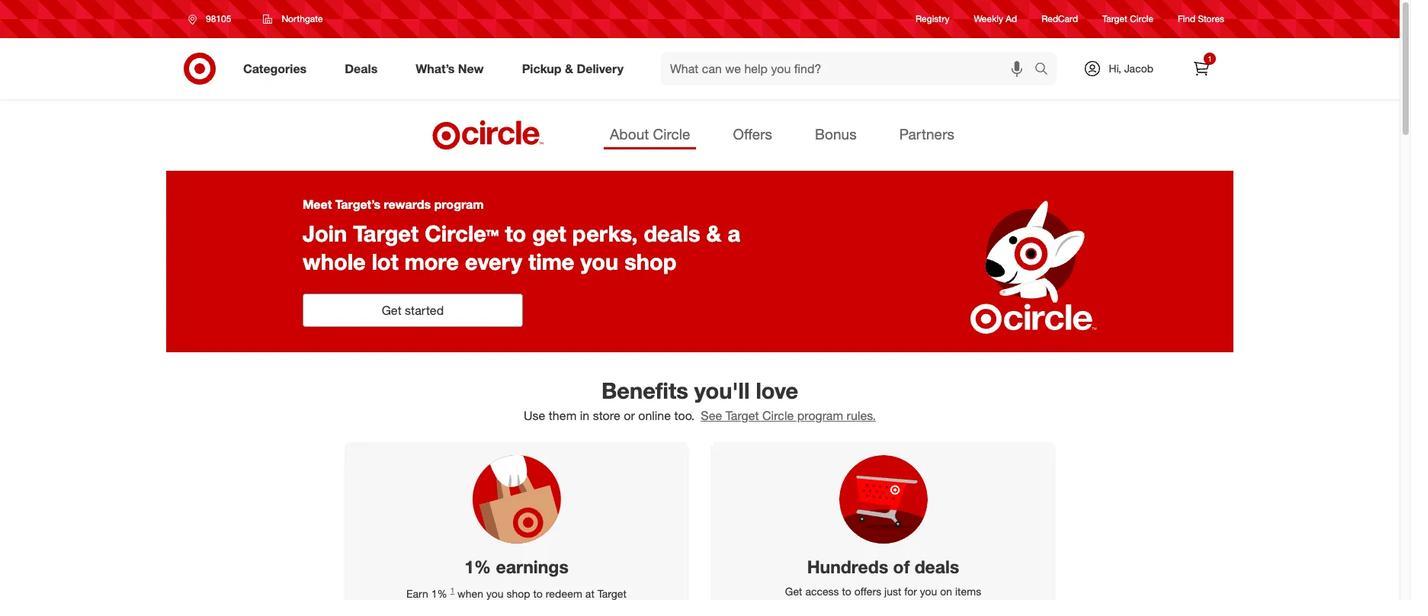 Task type: describe. For each thing, give the bounding box(es) containing it.
started
[[405, 303, 444, 318]]

earn 1% 1
[[406, 586, 455, 600]]

find
[[1178, 13, 1196, 25]]

target circle link
[[1103, 13, 1154, 26]]

to inside meet target's rewards program join target circle™ to get perks, deals & a whole lot more every time you shop
[[505, 220, 526, 247]]

offers link
[[727, 120, 779, 150]]

weekly ad
[[974, 13, 1017, 25]]

lot
[[372, 247, 399, 275]]

jacob
[[1124, 62, 1154, 75]]

1% inside earn 1% 1
[[431, 587, 447, 600]]

target circle
[[1103, 13, 1154, 25]]

hi, jacob
[[1109, 62, 1154, 75]]

more
[[405, 247, 459, 275]]

just
[[885, 585, 902, 598]]

benefits
[[602, 377, 688, 404]]

ad
[[1006, 13, 1017, 25]]

too.
[[674, 408, 695, 423]]

you inside when you shop to redeem at target
[[486, 587, 504, 600]]

What can we help you find? suggestions appear below search field
[[661, 52, 1038, 85]]

hi,
[[1109, 62, 1121, 75]]

what's
[[416, 61, 455, 76]]

delivery
[[577, 61, 624, 76]]

access
[[805, 585, 839, 598]]

redcard
[[1042, 13, 1078, 25]]

get started button
[[303, 293, 523, 327]]

98105
[[206, 13, 231, 24]]

of deals
[[893, 556, 959, 577]]

at
[[585, 587, 595, 600]]

join
[[303, 220, 347, 247]]

& brands you love.
[[840, 600, 927, 600]]

or
[[624, 408, 635, 423]]

target inside meet target's rewards program join target circle™ to get perks, deals & a whole lot more every time you shop
[[353, 220, 419, 247]]

you'll
[[694, 377, 750, 404]]

about
[[610, 125, 649, 143]]

northgate
[[282, 13, 323, 24]]

target inside when you shop to redeem at target
[[598, 587, 627, 600]]

meet
[[303, 197, 332, 212]]

new
[[458, 61, 484, 76]]

program inside meet target's rewards program join target circle™ to get perks, deals & a whole lot more every time you shop
[[434, 197, 484, 212]]

see target circle program rules. link
[[701, 407, 876, 425]]

categories link
[[230, 52, 326, 85]]

deals
[[345, 61, 378, 76]]

registry link
[[916, 13, 950, 26]]

bonus
[[815, 125, 857, 143]]

target's
[[335, 197, 380, 212]]

benefits you'll love use them in store or online too. see target circle program rules.
[[524, 377, 876, 423]]

when you shop to redeem at target
[[409, 587, 627, 600]]

target inside "benefits you'll love use them in store or online too. see target circle program rules."
[[726, 408, 759, 423]]

store
[[593, 408, 620, 423]]

1 horizontal spatial 1
[[1208, 54, 1212, 63]]

search button
[[1027, 52, 1064, 88]]

love
[[756, 377, 798, 404]]

earn
[[406, 587, 428, 600]]

to inside hundreds of deals get access to offers just for you on items & brands you love.
[[842, 585, 852, 598]]

time
[[528, 247, 574, 275]]

weekly
[[974, 13, 1003, 25]]

about circle
[[610, 125, 690, 143]]

when
[[458, 587, 483, 600]]

redeem
[[546, 587, 583, 600]]

stores
[[1198, 13, 1225, 25]]



Task type: locate. For each thing, give the bounding box(es) containing it.
program inside "benefits you'll love use them in store or online too. see target circle program rules."
[[797, 408, 843, 423]]

1 horizontal spatial get
[[785, 585, 802, 598]]

1
[[1208, 54, 1212, 63], [450, 586, 455, 595]]

you down perks,
[[581, 247, 618, 275]]

1% right earn
[[431, 587, 447, 600]]

deals
[[644, 220, 700, 247]]

1 horizontal spatial &
[[706, 220, 722, 247]]

circle for target circle
[[1130, 13, 1154, 25]]

shop
[[625, 247, 677, 275], [507, 587, 530, 600]]

1 horizontal spatial program
[[797, 408, 843, 423]]

offers
[[855, 585, 882, 598]]

whole
[[303, 247, 366, 275]]

you inside meet target's rewards program join target circle™ to get perks, deals & a whole lot more every time you shop
[[581, 247, 618, 275]]

program up circle™ on the left top of the page
[[434, 197, 484, 212]]

0 vertical spatial circle
[[1130, 13, 1154, 25]]

about circle link
[[604, 120, 696, 150]]

earnings
[[496, 556, 569, 577]]

pickup & delivery
[[522, 61, 624, 76]]

pickup & delivery link
[[509, 52, 643, 85]]

target right at
[[598, 587, 627, 600]]

meet target's rewards program join target circle™ to get perks, deals & a whole lot more every time you shop
[[303, 197, 740, 275]]

& right pickup
[[565, 61, 573, 76]]

1 horizontal spatial to
[[533, 587, 543, 600]]

get started
[[382, 303, 444, 318]]

partners
[[899, 125, 955, 143]]

0 horizontal spatial program
[[434, 197, 484, 212]]

weekly ad link
[[974, 13, 1017, 26]]

rules.
[[847, 408, 876, 423]]

items
[[955, 585, 981, 598]]

perks,
[[572, 220, 638, 247]]

to left offers
[[842, 585, 852, 598]]

see
[[701, 408, 722, 423]]

1 vertical spatial you
[[486, 587, 504, 600]]

circle right 'about'
[[653, 125, 690, 143]]

0 horizontal spatial get
[[382, 303, 402, 318]]

shop down 1% earnings
[[507, 587, 530, 600]]

circle
[[1130, 13, 1154, 25], [653, 125, 690, 143], [762, 408, 794, 423]]

what's new link
[[403, 52, 503, 85]]

& inside meet target's rewards program join target circle™ to get perks, deals & a whole lot more every time you shop
[[706, 220, 722, 247]]

0 horizontal spatial 1
[[450, 586, 455, 595]]

shop inside meet target's rewards program join target circle™ to get perks, deals & a whole lot more every time you shop
[[625, 247, 677, 275]]

1% up when
[[464, 556, 491, 577]]

0 horizontal spatial shop
[[507, 587, 530, 600]]

rewards
[[384, 197, 431, 212]]

2 horizontal spatial circle
[[1130, 13, 1154, 25]]

find stores
[[1178, 13, 1225, 25]]

for you on
[[904, 585, 952, 598]]

0 horizontal spatial circle
[[653, 125, 690, 143]]

in
[[580, 408, 590, 423]]

to left get
[[505, 220, 526, 247]]

1 link
[[1185, 52, 1218, 85], [450, 586, 455, 595]]

online
[[638, 408, 671, 423]]

1 down stores at the right of page
[[1208, 54, 1212, 63]]

search
[[1027, 62, 1064, 77]]

1 horizontal spatial 1%
[[464, 556, 491, 577]]

deals link
[[332, 52, 397, 85]]

target up hi,
[[1103, 13, 1128, 25]]

1 vertical spatial shop
[[507, 587, 530, 600]]

shop inside when you shop to redeem at target
[[507, 587, 530, 600]]

1 left when
[[450, 586, 455, 595]]

0 vertical spatial you
[[581, 247, 618, 275]]

northgate button
[[253, 5, 333, 33]]

a
[[728, 220, 740, 247]]

use
[[524, 408, 545, 423]]

& left a
[[706, 220, 722, 247]]

target up lot
[[353, 220, 419, 247]]

1 vertical spatial 1 link
[[450, 586, 455, 595]]

get
[[382, 303, 402, 318], [785, 585, 802, 598]]

get inside hundreds of deals get access to offers just for you on items & brands you love.
[[785, 585, 802, 598]]

0 vertical spatial &
[[565, 61, 573, 76]]

0 horizontal spatial you
[[486, 587, 504, 600]]

every
[[465, 247, 522, 275]]

program left rules.
[[797, 408, 843, 423]]

you
[[581, 247, 618, 275], [486, 587, 504, 600]]

1 vertical spatial circle
[[653, 125, 690, 143]]

0 horizontal spatial 1%
[[431, 587, 447, 600]]

what's new
[[416, 61, 484, 76]]

1 vertical spatial get
[[785, 585, 802, 598]]

2 vertical spatial circle
[[762, 408, 794, 423]]

target circle logo image
[[430, 119, 546, 151]]

them
[[549, 408, 577, 423]]

circle inside "benefits you'll love use them in store or online too. see target circle program rules."
[[762, 408, 794, 423]]

hundreds of deals get access to offers just for you on items & brands you love.
[[785, 556, 981, 600]]

to inside when you shop to redeem at target
[[533, 587, 543, 600]]

target right see
[[726, 408, 759, 423]]

0 vertical spatial 1
[[1208, 54, 1212, 63]]

get left started
[[382, 303, 402, 318]]

1 vertical spatial program
[[797, 408, 843, 423]]

1% earnings
[[464, 556, 569, 577]]

target
[[1103, 13, 1128, 25], [353, 220, 419, 247], [726, 408, 759, 423], [598, 587, 627, 600]]

1 vertical spatial 1
[[450, 586, 455, 595]]

get inside button
[[382, 303, 402, 318]]

pickup
[[522, 61, 562, 76]]

categories
[[243, 61, 307, 76]]

0 vertical spatial 1%
[[464, 556, 491, 577]]

1 link left when
[[450, 586, 455, 595]]

0 vertical spatial get
[[382, 303, 402, 318]]

1 horizontal spatial circle
[[762, 408, 794, 423]]

offers
[[733, 125, 772, 143]]

hundreds
[[807, 556, 888, 577]]

program
[[434, 197, 484, 212], [797, 408, 843, 423]]

you right when
[[486, 587, 504, 600]]

to
[[505, 220, 526, 247], [842, 585, 852, 598], [533, 587, 543, 600]]

1 horizontal spatial you
[[581, 247, 618, 275]]

circle™
[[425, 220, 499, 247]]

0 vertical spatial program
[[434, 197, 484, 212]]

0 vertical spatial shop
[[625, 247, 677, 275]]

1 horizontal spatial shop
[[625, 247, 677, 275]]

registry
[[916, 13, 950, 25]]

get
[[532, 220, 566, 247]]

0 horizontal spatial to
[[505, 220, 526, 247]]

0 horizontal spatial 1 link
[[450, 586, 455, 595]]

circle down love
[[762, 408, 794, 423]]

bonus link
[[809, 120, 863, 150]]

shop down deals
[[625, 247, 677, 275]]

redcard link
[[1042, 13, 1078, 26]]

98105 button
[[178, 5, 247, 33]]

to left redeem on the left bottom of the page
[[533, 587, 543, 600]]

circle for about circle
[[653, 125, 690, 143]]

1 vertical spatial 1%
[[431, 587, 447, 600]]

2 horizontal spatial to
[[842, 585, 852, 598]]

0 horizontal spatial &
[[565, 61, 573, 76]]

&
[[565, 61, 573, 76], [706, 220, 722, 247]]

0 vertical spatial 1 link
[[1185, 52, 1218, 85]]

1 link down the find stores link
[[1185, 52, 1218, 85]]

& inside pickup & delivery link
[[565, 61, 573, 76]]

1 vertical spatial &
[[706, 220, 722, 247]]

get left access
[[785, 585, 802, 598]]

1 horizontal spatial 1 link
[[1185, 52, 1218, 85]]

find stores link
[[1178, 13, 1225, 26]]

partners link
[[893, 120, 961, 150]]

circle left find at the right top of page
[[1130, 13, 1154, 25]]

1 inside earn 1% 1
[[450, 586, 455, 595]]



Task type: vqa. For each thing, say whether or not it's contained in the screenshot.
2nd "Large" from left
no



